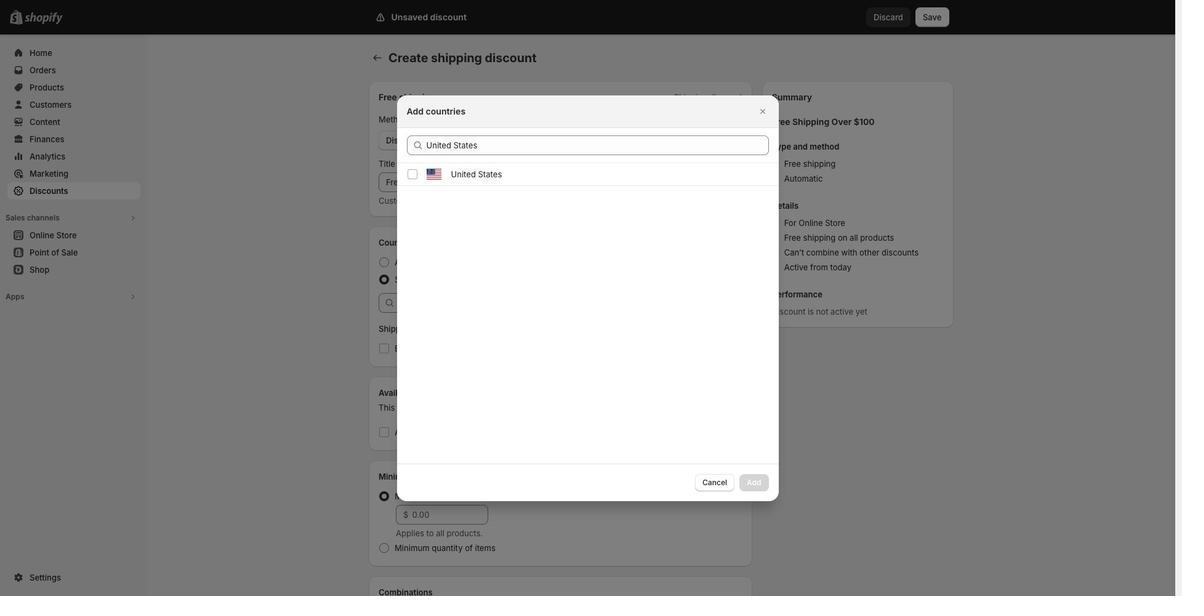 Task type: locate. For each thing, give the bounding box(es) containing it.
dialog
[[0, 95, 1175, 501]]

Search countries text field
[[426, 135, 769, 155]]



Task type: describe. For each thing, give the bounding box(es) containing it.
shopify image
[[25, 12, 63, 25]]



Task type: vqa. For each thing, say whether or not it's contained in the screenshot.
2nd Customer from the bottom of the SHOP SETTINGS MENU element
no



